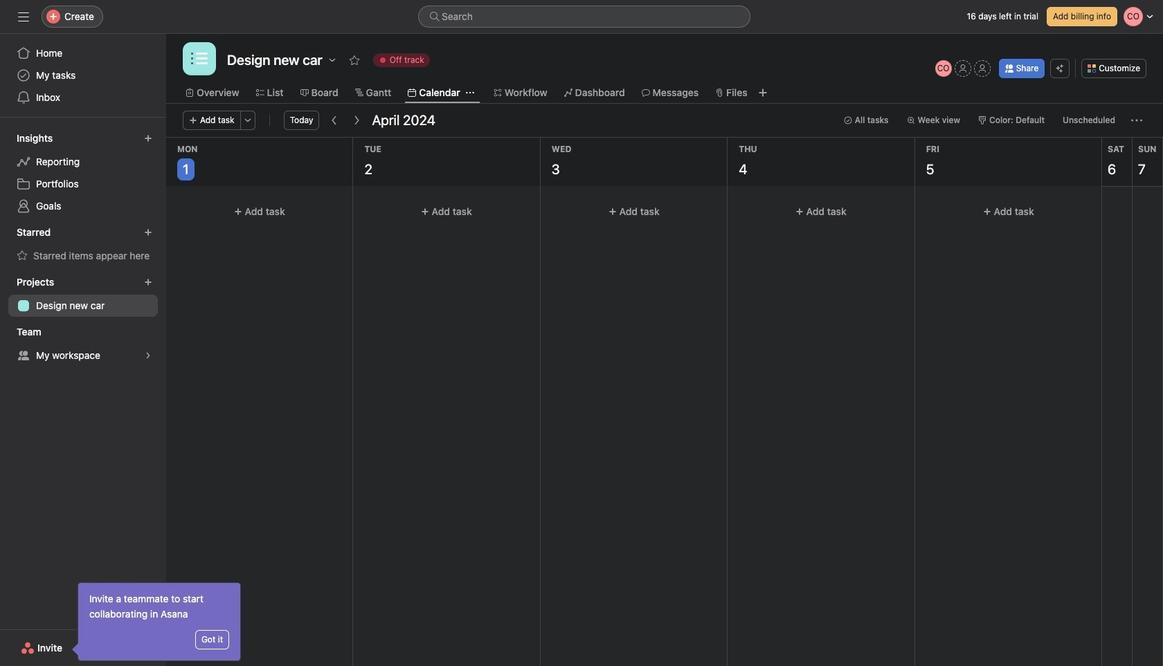 Task type: describe. For each thing, give the bounding box(es) containing it.
see details, my workspace image
[[144, 352, 152, 360]]

hide sidebar image
[[18, 11, 29, 22]]

new project or portfolio image
[[144, 278, 152, 287]]

1 horizontal spatial more actions image
[[1131, 115, 1142, 126]]

tab actions image
[[466, 89, 474, 97]]

ask ai image
[[1056, 64, 1064, 73]]

add to starred image
[[349, 55, 360, 66]]

previous week image
[[329, 115, 340, 126]]

add items to starred image
[[144, 228, 152, 237]]



Task type: vqa. For each thing, say whether or not it's contained in the screenshot.
topmost Template I link
no



Task type: locate. For each thing, give the bounding box(es) containing it.
new insights image
[[144, 134, 152, 143]]

0 horizontal spatial more actions image
[[243, 116, 252, 125]]

starred element
[[0, 220, 166, 270]]

manage project members image
[[935, 60, 952, 77]]

list box
[[418, 6, 751, 28]]

global element
[[0, 34, 166, 117]]

teams element
[[0, 320, 166, 370]]

insights element
[[0, 126, 166, 220]]

more actions image
[[1131, 115, 1142, 126], [243, 116, 252, 125]]

projects element
[[0, 270, 166, 320]]

tooltip
[[74, 584, 240, 661]]

next week image
[[351, 115, 362, 126]]

add tab image
[[757, 87, 768, 98]]

list image
[[191, 51, 208, 67]]



